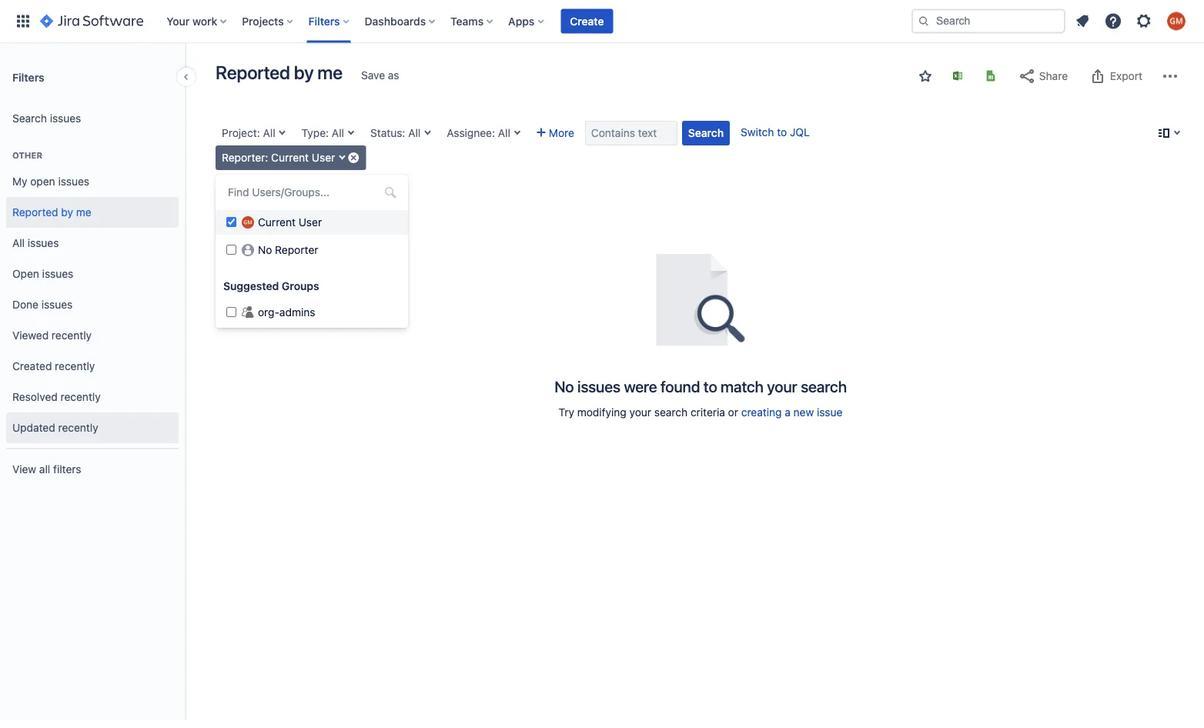 Task type: vqa. For each thing, say whether or not it's contained in the screenshot.
You're on the Free plan's You're
no



Task type: locate. For each thing, give the bounding box(es) containing it.
recently down resolved recently link
[[58, 422, 98, 435]]

current up no reporter
[[258, 216, 296, 229]]

Find Users/Groups... field
[[223, 182, 401, 203]]

1 vertical spatial search
[[689, 127, 724, 139]]

all up open
[[12, 237, 25, 250]]

as
[[388, 69, 400, 82]]

search inside search issues link
[[12, 112, 47, 125]]

save as button
[[354, 63, 407, 88]]

current
[[271, 151, 309, 164], [258, 216, 296, 229]]

0 horizontal spatial me
[[76, 206, 91, 219]]

resolved
[[12, 391, 58, 404]]

search up other
[[12, 112, 47, 125]]

appswitcher icon image
[[14, 12, 32, 30]]

issues inside all issues link
[[28, 237, 59, 250]]

creating a new issue link
[[742, 406, 843, 419]]

share
[[1040, 70, 1069, 82]]

me down my open issues link
[[76, 206, 91, 219]]

issues inside my open issues link
[[58, 175, 89, 188]]

1 vertical spatial to
[[704, 377, 718, 396]]

issues for done issues
[[41, 299, 73, 311]]

were
[[624, 377, 658, 396]]

viewed recently link
[[6, 320, 179, 351]]

issues inside search issues link
[[50, 112, 81, 125]]

new
[[794, 406, 814, 419]]

1 horizontal spatial reported
[[216, 62, 290, 83]]

viewed
[[12, 329, 49, 342]]

0 horizontal spatial search
[[12, 112, 47, 125]]

reported
[[216, 62, 290, 83], [12, 206, 58, 219]]

1 horizontal spatial no
[[555, 377, 574, 396]]

1 vertical spatial reported by me
[[12, 206, 91, 219]]

0 horizontal spatial to
[[704, 377, 718, 396]]

0 vertical spatial to
[[778, 126, 788, 139]]

search left the switch
[[689, 127, 724, 139]]

all right status:
[[408, 127, 421, 139]]

issues up my open issues
[[50, 112, 81, 125]]

open in google sheets image
[[985, 70, 998, 82]]

0 horizontal spatial no
[[258, 244, 272, 257]]

by down filters dropdown button
[[294, 62, 314, 83]]

by down my open issues
[[61, 206, 73, 219]]

assignee:
[[447, 127, 495, 139]]

search down "found"
[[655, 406, 688, 419]]

status: all
[[371, 127, 421, 139]]

projects button
[[237, 9, 299, 34]]

my open issues link
[[6, 166, 179, 197]]

1 vertical spatial your
[[630, 406, 652, 419]]

reporter:
[[222, 151, 268, 164]]

done
[[12, 299, 39, 311]]

open
[[30, 175, 55, 188]]

me inside other group
[[76, 206, 91, 219]]

work
[[193, 15, 217, 27]]

recently
[[52, 329, 92, 342], [55, 360, 95, 373], [61, 391, 101, 404], [58, 422, 98, 435]]

recently up created recently
[[52, 329, 92, 342]]

search issues link
[[6, 103, 179, 134]]

search inside search button
[[689, 127, 724, 139]]

user
[[312, 151, 335, 164], [299, 216, 322, 229]]

issues right open
[[42, 268, 73, 281]]

your down were
[[630, 406, 652, 419]]

search up issue
[[801, 377, 847, 396]]

reported by me inside other group
[[12, 206, 91, 219]]

1 vertical spatial me
[[76, 206, 91, 219]]

current down type: at the top left
[[271, 151, 309, 164]]

1 vertical spatial filters
[[12, 71, 44, 83]]

to left jql
[[778, 126, 788, 139]]

search button
[[683, 121, 730, 146]]

all
[[263, 127, 276, 139], [332, 127, 344, 139], [408, 127, 421, 139], [498, 127, 511, 139], [12, 237, 25, 250]]

0 vertical spatial filters
[[309, 15, 340, 27]]

issues for search issues
[[50, 112, 81, 125]]

match
[[721, 377, 764, 396]]

issues for open issues
[[42, 268, 73, 281]]

0 vertical spatial no
[[258, 244, 272, 257]]

open in microsoft excel image
[[952, 70, 965, 82]]

0 horizontal spatial your
[[630, 406, 652, 419]]

filters
[[309, 15, 340, 27], [12, 71, 44, 83]]

all inside other group
[[12, 237, 25, 250]]

open issues link
[[6, 259, 179, 290]]

share link
[[1011, 64, 1076, 89]]

1 vertical spatial no
[[555, 377, 574, 396]]

criteria
[[691, 406, 726, 419]]

issues up modifying
[[578, 377, 621, 396]]

0 vertical spatial reported
[[216, 62, 290, 83]]

try modifying your search criteria or creating a new issue
[[559, 406, 843, 419]]

0 vertical spatial your
[[768, 377, 798, 396]]

reported up the all issues
[[12, 206, 58, 219]]

issues inside the open issues link
[[42, 268, 73, 281]]

reported down projects
[[216, 62, 290, 83]]

jira software image
[[40, 12, 143, 30], [40, 12, 143, 30]]

save
[[361, 69, 385, 82]]

your
[[768, 377, 798, 396], [630, 406, 652, 419]]

your work button
[[162, 9, 233, 34]]

recently down "viewed recently" link on the top left of the page
[[55, 360, 95, 373]]

issues
[[50, 112, 81, 125], [58, 175, 89, 188], [28, 237, 59, 250], [42, 268, 73, 281], [41, 299, 73, 311], [578, 377, 621, 396]]

view
[[12, 463, 36, 476]]

1 vertical spatial current
[[258, 216, 296, 229]]

recently for resolved recently
[[61, 391, 101, 404]]

reporter: current user
[[222, 151, 335, 164]]

to up criteria
[[704, 377, 718, 396]]

1 horizontal spatial your
[[768, 377, 798, 396]]

0 vertical spatial by
[[294, 62, 314, 83]]

None checkbox
[[226, 245, 237, 255]]

1 vertical spatial search
[[655, 406, 688, 419]]

export
[[1111, 70, 1143, 82]]

apps button
[[504, 9, 550, 34]]

default image
[[384, 186, 397, 199]]

filters up search issues
[[12, 71, 44, 83]]

0 horizontal spatial by
[[61, 206, 73, 219]]

1 horizontal spatial me
[[318, 62, 343, 83]]

1 horizontal spatial reported by me
[[216, 62, 343, 83]]

search for search
[[689, 127, 724, 139]]

0 vertical spatial search
[[801, 377, 847, 396]]

filters button
[[304, 9, 356, 34]]

1 vertical spatial reported
[[12, 206, 58, 219]]

issues for no issues were found to match your search
[[578, 377, 621, 396]]

reported by me
[[216, 62, 343, 83], [12, 206, 91, 219]]

status:
[[371, 127, 406, 139]]

banner containing your work
[[0, 0, 1205, 43]]

search
[[12, 112, 47, 125], [689, 127, 724, 139]]

reported by me down projects dropdown button
[[216, 62, 343, 83]]

1 horizontal spatial filters
[[309, 15, 340, 27]]

recently for viewed recently
[[52, 329, 92, 342]]

search
[[801, 377, 847, 396], [655, 406, 688, 419]]

issues inside done issues link
[[41, 299, 73, 311]]

0 horizontal spatial reported by me
[[12, 206, 91, 219]]

small image
[[920, 70, 932, 82]]

banner
[[0, 0, 1205, 43]]

1 vertical spatial by
[[61, 206, 73, 219]]

0 vertical spatial reported by me
[[216, 62, 343, 83]]

issues right the "open"
[[58, 175, 89, 188]]

no issues were found to match your search
[[555, 377, 847, 396]]

0 horizontal spatial reported
[[12, 206, 58, 219]]

recently down created recently link
[[61, 391, 101, 404]]

no
[[258, 244, 272, 257], [555, 377, 574, 396]]

all up 'reporter: current user' in the left of the page
[[263, 127, 276, 139]]

no left reporter
[[258, 244, 272, 257]]

org-admins
[[258, 306, 315, 319]]

created recently
[[12, 360, 95, 373]]

groups
[[282, 280, 319, 293]]

filters right projects dropdown button
[[309, 15, 340, 27]]

create
[[570, 15, 604, 27]]

issues up open issues
[[28, 237, 59, 250]]

1 horizontal spatial search
[[689, 127, 724, 139]]

created recently link
[[6, 351, 179, 382]]

teams button
[[446, 9, 499, 34]]

created
[[12, 360, 52, 373]]

0 vertical spatial search
[[12, 112, 47, 125]]

your up a on the right bottom of the page
[[768, 377, 798, 396]]

by inside other group
[[61, 206, 73, 219]]

to
[[778, 126, 788, 139], [704, 377, 718, 396]]

all right type: at the top left
[[332, 127, 344, 139]]

all right assignee:
[[498, 127, 511, 139]]

user down find users/groups... field
[[299, 216, 322, 229]]

by
[[294, 62, 314, 83], [61, 206, 73, 219]]

me left the save
[[318, 62, 343, 83]]

issues up viewed recently
[[41, 299, 73, 311]]

Search issues using keywords text field
[[585, 121, 678, 146]]

None checkbox
[[226, 217, 237, 227], [226, 307, 237, 317], [226, 217, 237, 227], [226, 307, 237, 317]]

user down type: all
[[312, 151, 335, 164]]

type: all
[[302, 127, 344, 139]]

no up try
[[555, 377, 574, 396]]

reported by me down my open issues
[[12, 206, 91, 219]]

1 horizontal spatial by
[[294, 62, 314, 83]]



Task type: describe. For each thing, give the bounding box(es) containing it.
dashboards
[[365, 15, 426, 27]]

0 vertical spatial me
[[318, 62, 343, 83]]

settings image
[[1136, 12, 1154, 30]]

project:
[[222, 127, 260, 139]]

teams
[[451, 15, 484, 27]]

found
[[661, 377, 701, 396]]

no reporter
[[258, 244, 319, 257]]

save as
[[361, 69, 400, 82]]

all for project: all
[[263, 127, 276, 139]]

suggested
[[223, 280, 279, 293]]

0 horizontal spatial search
[[655, 406, 688, 419]]

a
[[785, 406, 791, 419]]

search image
[[918, 15, 931, 27]]

Search field
[[912, 9, 1066, 34]]

admins
[[280, 306, 315, 319]]

viewed recently
[[12, 329, 92, 342]]

apps
[[509, 15, 535, 27]]

view all filters link
[[6, 455, 179, 485]]

current user
[[258, 216, 322, 229]]

filters
[[53, 463, 81, 476]]

your profile and settings image
[[1168, 12, 1186, 30]]

org-
[[258, 306, 280, 319]]

more button
[[531, 121, 581, 146]]

other
[[12, 151, 42, 161]]

recently for updated recently
[[58, 422, 98, 435]]

reporter
[[275, 244, 319, 257]]

all for type: all
[[332, 127, 344, 139]]

other group
[[6, 134, 179, 448]]

all issues link
[[6, 228, 179, 259]]

search issues
[[12, 112, 81, 125]]

all for status: all
[[408, 127, 421, 139]]

updated recently link
[[6, 413, 179, 444]]

dashboards button
[[360, 9, 442, 34]]

remove criteria image
[[348, 151, 360, 164]]

all
[[39, 463, 50, 476]]

resolved recently
[[12, 391, 101, 404]]

more
[[549, 127, 575, 139]]

or
[[729, 406, 739, 419]]

help image
[[1105, 12, 1123, 30]]

resolved recently link
[[6, 382, 179, 413]]

issues for all issues
[[28, 237, 59, 250]]

notifications image
[[1074, 12, 1092, 30]]

suggested groups
[[223, 280, 319, 293]]

no for no issues were found to match your search
[[555, 377, 574, 396]]

1 horizontal spatial search
[[801, 377, 847, 396]]

0 vertical spatial current
[[271, 151, 309, 164]]

creating
[[742, 406, 782, 419]]

primary element
[[9, 0, 912, 43]]

filters inside dropdown button
[[309, 15, 340, 27]]

updated
[[12, 422, 55, 435]]

reported by me link
[[6, 197, 179, 228]]

done issues link
[[6, 290, 179, 320]]

my
[[12, 175, 27, 188]]

your work
[[167, 15, 217, 27]]

switch to jql link
[[741, 126, 810, 139]]

open issues
[[12, 268, 73, 281]]

my open issues
[[12, 175, 89, 188]]

create button
[[561, 9, 614, 34]]

recently for created recently
[[55, 360, 95, 373]]

assignee: all
[[447, 127, 511, 139]]

0 vertical spatial user
[[312, 151, 335, 164]]

open
[[12, 268, 39, 281]]

project: all
[[222, 127, 276, 139]]

jql
[[790, 126, 810, 139]]

issue
[[817, 406, 843, 419]]

0 horizontal spatial filters
[[12, 71, 44, 83]]

view all filters
[[12, 463, 81, 476]]

try
[[559, 406, 575, 419]]

1 horizontal spatial to
[[778, 126, 788, 139]]

all for assignee: all
[[498, 127, 511, 139]]

no for no reporter
[[258, 244, 272, 257]]

done issues
[[12, 299, 73, 311]]

modifying
[[578, 406, 627, 419]]

updated recently
[[12, 422, 98, 435]]

export button
[[1082, 64, 1151, 89]]

type:
[[302, 127, 329, 139]]

your
[[167, 15, 190, 27]]

search for search issues
[[12, 112, 47, 125]]

reported inside other group
[[12, 206, 58, 219]]

all issues
[[12, 237, 59, 250]]

switch to jql
[[741, 126, 810, 139]]

1 vertical spatial user
[[299, 216, 322, 229]]

projects
[[242, 15, 284, 27]]

switch
[[741, 126, 775, 139]]



